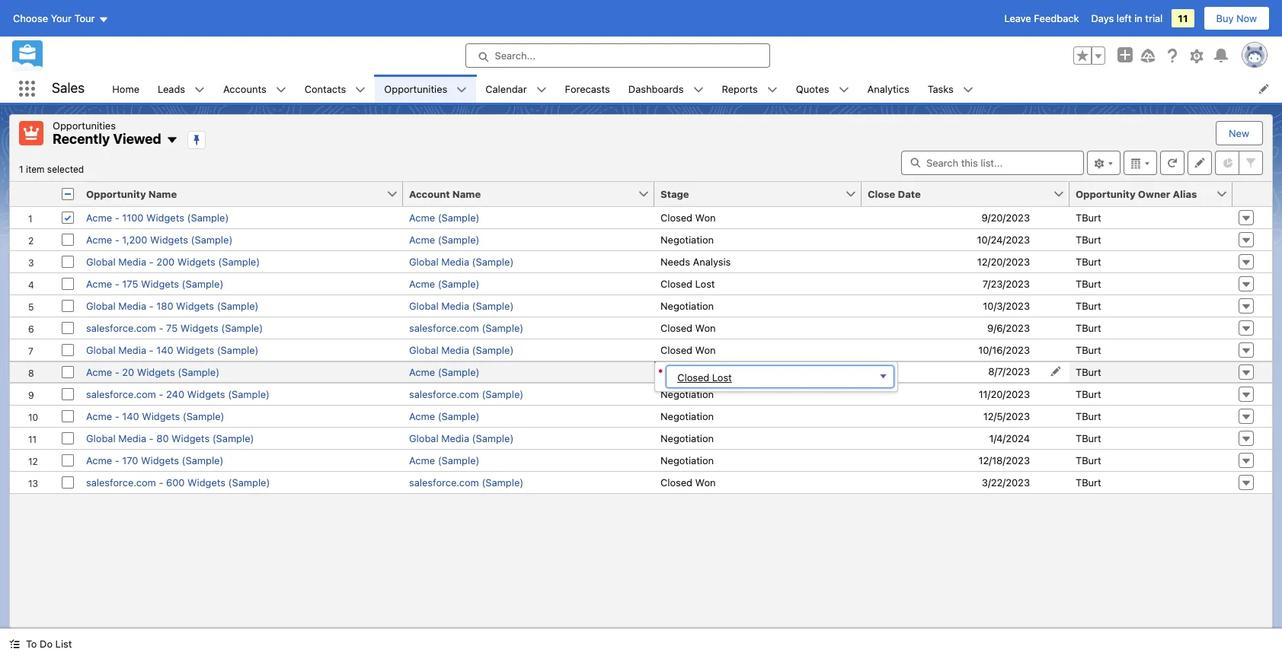 Task type: locate. For each thing, give the bounding box(es) containing it.
tburt
[[1076, 211, 1101, 224], [1076, 233, 1101, 246], [1076, 256, 1101, 268], [1076, 278, 1101, 290], [1076, 300, 1101, 312], [1076, 322, 1101, 334], [1076, 344, 1101, 356], [1076, 366, 1101, 378], [1076, 388, 1101, 400], [1076, 410, 1101, 422], [1076, 432, 1101, 445], [1076, 454, 1101, 467], [1076, 477, 1101, 489]]

3 global media (sample) link from the top
[[409, 344, 514, 356]]

1 horizontal spatial opportunity
[[1076, 188, 1136, 200]]

3 salesforce.com (sample) from the top
[[409, 477, 524, 489]]

reports link
[[713, 75, 767, 103]]

closed for 3/22/2023
[[661, 477, 693, 489]]

5 acme (sample) from the top
[[409, 410, 479, 422]]

10/16/2023
[[978, 344, 1030, 356]]

won for 10/16/2023
[[695, 344, 716, 356]]

text default image for leads
[[194, 84, 205, 95]]

opportunity
[[86, 188, 146, 200], [1076, 188, 1136, 200]]

widgets down 80
[[141, 454, 179, 467]]

salesforce.com - 240 widgets (sample) link
[[86, 388, 270, 400]]

1 vertical spatial opportunities
[[53, 120, 116, 132]]

salesforce.com (sample) for salesforce.com - 600 widgets (sample)
[[409, 477, 524, 489]]

text default image inside the 'accounts' list item
[[276, 84, 286, 95]]

text default image right contacts
[[355, 84, 366, 95]]

global media (sample) for global media - 200 widgets (sample)
[[409, 256, 514, 268]]

acme (sample) for acme - 140 widgets (sample)
[[409, 410, 479, 422]]

global media - 80 widgets (sample) link
[[86, 432, 254, 445]]

9/6/2023
[[987, 322, 1030, 334]]

new
[[1229, 127, 1249, 139]]

date
[[898, 188, 921, 200]]

0 vertical spatial closed lost
[[661, 278, 715, 290]]

0 horizontal spatial opportunities
[[53, 120, 116, 132]]

media for global media - 80 widgets (sample)'s global media (sample) link
[[441, 432, 469, 445]]

tburt for 7/23/2023
[[1076, 278, 1101, 290]]

3 acme (sample) link from the top
[[409, 278, 479, 290]]

opportunity for opportunity name
[[86, 188, 146, 200]]

text default image inside reports list item
[[767, 84, 778, 95]]

close date button
[[862, 182, 1053, 206]]

3 negotiation from the top
[[661, 388, 714, 400]]

list
[[103, 75, 1282, 103]]

global media - 80 widgets (sample)
[[86, 432, 254, 445]]

text default image inside leads list item
[[194, 84, 205, 95]]

12/18/2023
[[979, 454, 1030, 467]]

global media (sample) link for global media - 180 widgets (sample)
[[409, 300, 514, 312]]

1 acme (sample) from the top
[[409, 211, 479, 224]]

- for 20
[[115, 366, 119, 378]]

text default image right calendar
[[536, 84, 547, 95]]

name inside "opportunity name" button
[[148, 188, 177, 200]]

- for 140
[[115, 410, 119, 422]]

widgets right 240
[[187, 388, 225, 400]]

3 closed won from the top
[[661, 344, 716, 356]]

recently viewed
[[53, 131, 161, 147]]

text default image for opportunities
[[457, 84, 467, 95]]

widgets for 75
[[180, 322, 219, 334]]

salesforce.com (sample) link for salesforce.com - 240 widgets (sample)
[[409, 388, 524, 400]]

global media - 180 widgets (sample) link
[[86, 300, 259, 312]]

closed won for 10/16/2023
[[661, 344, 716, 356]]

group
[[1073, 46, 1105, 65]]

item number image
[[10, 182, 56, 206]]

media for global media - 80 widgets (sample) link
[[118, 432, 146, 445]]

text default image
[[276, 84, 286, 95], [355, 84, 366, 95], [536, 84, 547, 95], [767, 84, 778, 95], [166, 134, 178, 146]]

recently viewed grid
[[10, 182, 1272, 494]]

7 tburt from the top
[[1076, 344, 1101, 356]]

closed
[[661, 211, 693, 224], [661, 278, 693, 290], [661, 322, 693, 334], [661, 344, 693, 356], [661, 365, 693, 378], [677, 371, 709, 384], [661, 477, 693, 489]]

2 closed won from the top
[[661, 322, 716, 334]]

tburt for 1/4/2024
[[1076, 432, 1101, 445]]

0 vertical spatial 140
[[156, 344, 173, 356]]

200
[[156, 256, 175, 268]]

1 tburt from the top
[[1076, 211, 1101, 224]]

closed lost
[[661, 278, 715, 290], [661, 365, 715, 378]]

text default image inside dashboards list item
[[693, 84, 704, 95]]

salesforce.com - 600 widgets (sample) link
[[86, 477, 270, 489]]

4 global media (sample) link from the top
[[409, 432, 514, 445]]

2 tburt from the top
[[1076, 233, 1101, 246]]

1 salesforce.com (sample) from the top
[[409, 322, 524, 334]]

12/5/2023
[[983, 410, 1030, 422]]

6 acme (sample) link from the top
[[409, 454, 479, 467]]

widgets right 600
[[187, 477, 226, 489]]

tburt for 3/22/2023
[[1076, 477, 1101, 489]]

closed for 9/20/2023
[[661, 211, 693, 224]]

1 item selected
[[19, 163, 84, 175]]

global for global media - 180 widgets (sample) "link"
[[86, 300, 116, 312]]

2 vertical spatial salesforce.com (sample) link
[[409, 477, 524, 489]]

closed won
[[661, 211, 716, 224], [661, 322, 716, 334], [661, 344, 716, 356], [661, 477, 716, 489]]

acme (sample) link for acme - 140 widgets (sample)
[[409, 410, 479, 422]]

close date
[[868, 188, 921, 200]]

140 down 75
[[156, 344, 173, 356]]

9 tburt from the top
[[1076, 388, 1101, 400]]

3 salesforce.com (sample) link from the top
[[409, 477, 524, 489]]

6 negotiation from the top
[[661, 454, 714, 467]]

lost
[[695, 278, 715, 290], [695, 365, 715, 378], [712, 371, 732, 384]]

widgets up the 180
[[141, 278, 179, 290]]

4 tburt from the top
[[1076, 278, 1101, 290]]

salesforce.com (sample) link for salesforce.com - 75 widgets (sample)
[[409, 322, 524, 334]]

recently viewed|opportunities|list view element
[[9, 114, 1273, 629]]

1 closed won from the top
[[661, 211, 716, 224]]

acme - 1100 widgets (sample)
[[86, 211, 229, 224]]

to do list
[[26, 638, 72, 651]]

text default image right tasks at the right of the page
[[963, 84, 973, 95]]

1 vertical spatial closed lost
[[661, 365, 715, 378]]

1 global media (sample) link from the top
[[409, 256, 514, 268]]

widgets for 240
[[187, 388, 225, 400]]

global media (sample) link
[[409, 256, 514, 268], [409, 300, 514, 312], [409, 344, 514, 356], [409, 432, 514, 445]]

owner
[[1138, 188, 1170, 200]]

global
[[86, 256, 116, 268], [409, 256, 439, 268], [86, 300, 116, 312], [409, 300, 439, 312], [86, 344, 116, 356], [409, 344, 439, 356], [86, 432, 116, 445], [409, 432, 439, 445]]

None search field
[[901, 150, 1084, 175]]

2 closed lost from the top
[[661, 365, 715, 378]]

3 won from the top
[[695, 344, 716, 356]]

1 horizontal spatial name
[[452, 188, 481, 200]]

choose your tour
[[13, 12, 95, 24]]

negotiation
[[661, 233, 714, 246], [661, 300, 714, 312], [661, 388, 714, 400], [661, 410, 714, 422], [661, 432, 714, 445], [661, 454, 714, 467]]

media
[[118, 256, 146, 268], [441, 256, 469, 268], [118, 300, 146, 312], [441, 300, 469, 312], [118, 344, 146, 356], [441, 344, 469, 356], [118, 432, 146, 445], [441, 432, 469, 445]]

global media (sample) link for global media - 80 widgets (sample)
[[409, 432, 514, 445]]

acme (sample) link
[[409, 211, 479, 224], [409, 233, 479, 246], [409, 278, 479, 290], [409, 366, 479, 378], [409, 410, 479, 422], [409, 454, 479, 467]]

3 acme (sample) from the top
[[409, 278, 479, 290]]

account name
[[409, 188, 481, 200]]

leave feedback link
[[1004, 12, 1079, 24]]

cell
[[56, 182, 80, 207], [654, 361, 898, 392]]

6 acme (sample) from the top
[[409, 454, 479, 467]]

tburt for 10/16/2023
[[1076, 344, 1101, 356]]

1 salesforce.com (sample) link from the top
[[409, 322, 524, 334]]

left
[[1117, 12, 1132, 24]]

4 negotiation from the top
[[661, 410, 714, 422]]

text default image
[[194, 84, 205, 95], [457, 84, 467, 95], [693, 84, 704, 95], [838, 84, 849, 95], [963, 84, 973, 95], [9, 639, 20, 650]]

sales
[[52, 80, 85, 96]]

0 horizontal spatial name
[[148, 188, 177, 200]]

widgets up 80
[[142, 410, 180, 422]]

10/3/2023
[[983, 300, 1030, 312]]

1 global media (sample) from the top
[[409, 256, 514, 268]]

text default image for contacts
[[355, 84, 366, 95]]

tasks link
[[919, 75, 963, 103]]

media for global media - 140 widgets (sample)'s global media (sample) link
[[441, 344, 469, 356]]

5 negotiation from the top
[[661, 432, 714, 445]]

text default image right quotes
[[838, 84, 849, 95]]

widgets right 75
[[180, 322, 219, 334]]

widgets right "200"
[[177, 256, 215, 268]]

text default image inside "calendar" "list item"
[[536, 84, 547, 95]]

tburt for 10/24/2023
[[1076, 233, 1101, 246]]

needs analysis
[[661, 256, 731, 268]]

1 negotiation from the top
[[661, 233, 714, 246]]

close date element
[[862, 182, 1079, 207]]

1 horizontal spatial cell
[[654, 361, 898, 392]]

4 acme (sample) link from the top
[[409, 366, 479, 378]]

text default image left calendar
[[457, 84, 467, 95]]

global for global media - 80 widgets (sample) link
[[86, 432, 116, 445]]

name
[[148, 188, 177, 200], [452, 188, 481, 200]]

0 horizontal spatial opportunity
[[86, 188, 146, 200]]

text default image right viewed
[[166, 134, 178, 146]]

text default image for quotes
[[838, 84, 849, 95]]

1 vertical spatial 140
[[122, 410, 139, 422]]

widgets up acme - 1,200 widgets (sample) link at the top of the page
[[146, 211, 184, 224]]

4 closed won from the top
[[661, 477, 716, 489]]

widgets
[[146, 211, 184, 224], [150, 233, 188, 246], [177, 256, 215, 268], [141, 278, 179, 290], [176, 300, 214, 312], [180, 322, 219, 334], [176, 344, 214, 356], [137, 366, 175, 378], [187, 388, 225, 400], [142, 410, 180, 422], [172, 432, 210, 445], [141, 454, 179, 467], [187, 477, 226, 489]]

text default image for accounts
[[276, 84, 286, 95]]

name right the account
[[452, 188, 481, 200]]

text default image inside contacts list item
[[355, 84, 366, 95]]

4 won from the top
[[695, 477, 716, 489]]

2 opportunity from the left
[[1076, 188, 1136, 200]]

tburt for 12/5/2023
[[1076, 410, 1101, 422]]

closed lost button
[[666, 365, 894, 388]]

2 won from the top
[[695, 322, 716, 334]]

salesforce.com for salesforce.com - 75 widgets (sample) salesforce.com (sample) link
[[409, 322, 479, 334]]

calendar list item
[[476, 75, 556, 103]]

acme - 140 widgets (sample)
[[86, 410, 224, 422]]

your
[[51, 12, 72, 24]]

11/20/2023
[[979, 388, 1030, 400]]

media for global media - 200 widgets (sample) global media (sample) link
[[441, 256, 469, 268]]

global media (sample) link for global media - 200 widgets (sample)
[[409, 256, 514, 268]]

1 horizontal spatial opportunities
[[384, 83, 447, 95]]

widgets for 1100
[[146, 211, 184, 224]]

text default image left reports
[[693, 84, 704, 95]]

salesforce.com (sample)
[[409, 322, 524, 334], [409, 388, 524, 400], [409, 477, 524, 489]]

account name element
[[403, 182, 664, 207]]

text default image left to
[[9, 639, 20, 650]]

stage
[[661, 188, 689, 200]]

analytics link
[[858, 75, 919, 103]]

media for global media - 180 widgets (sample) "link"
[[118, 300, 146, 312]]

3 tburt from the top
[[1076, 256, 1101, 268]]

2 salesforce.com (sample) from the top
[[409, 388, 524, 400]]

5 tburt from the top
[[1076, 300, 1101, 312]]

0 horizontal spatial cell
[[56, 182, 80, 207]]

salesforce.com - 75 widgets (sample) link
[[86, 322, 263, 334]]

1 vertical spatial salesforce.com (sample)
[[409, 388, 524, 400]]

widgets for 140
[[142, 410, 180, 422]]

buy
[[1216, 12, 1234, 24]]

new button
[[1217, 122, 1262, 145]]

global media - 180 widgets (sample)
[[86, 300, 259, 312]]

2 name from the left
[[452, 188, 481, 200]]

widgets up "200"
[[150, 233, 188, 246]]

11 tburt from the top
[[1076, 432, 1101, 445]]

0 vertical spatial opportunities
[[384, 83, 447, 95]]

2 salesforce.com (sample) link from the top
[[409, 388, 524, 400]]

2 acme (sample) link from the top
[[409, 233, 479, 246]]

1 acme (sample) link from the top
[[409, 211, 479, 224]]

action element
[[1233, 182, 1272, 207]]

closed for 9/6/2023
[[661, 322, 693, 334]]

2 vertical spatial salesforce.com (sample)
[[409, 477, 524, 489]]

alias
[[1173, 188, 1197, 200]]

0 vertical spatial salesforce.com (sample) link
[[409, 322, 524, 334]]

buy now button
[[1203, 6, 1270, 30]]

2 global media (sample) link from the top
[[409, 300, 514, 312]]

widgets right 80
[[172, 432, 210, 445]]

1 vertical spatial cell
[[654, 361, 898, 392]]

account
[[409, 188, 450, 200]]

10 tburt from the top
[[1076, 410, 1101, 422]]

4 acme (sample) from the top
[[409, 366, 479, 378]]

opportunities list item
[[375, 75, 476, 103]]

acme (sample) link for acme - 1100 widgets (sample)
[[409, 211, 479, 224]]

won for 9/20/2023
[[695, 211, 716, 224]]

12 tburt from the top
[[1076, 454, 1101, 467]]

opportunities link
[[375, 75, 457, 103]]

text default image inside quotes list item
[[838, 84, 849, 95]]

name for opportunity name
[[148, 188, 177, 200]]

salesforce.com (sample) for salesforce.com - 240 widgets (sample)
[[409, 388, 524, 400]]

name inside the account name button
[[452, 188, 481, 200]]

text default image right reports
[[767, 84, 778, 95]]

text default image for reports
[[767, 84, 778, 95]]

text default image inside tasks list item
[[963, 84, 973, 95]]

feedback
[[1034, 12, 1079, 24]]

contacts
[[304, 83, 346, 95]]

won
[[695, 211, 716, 224], [695, 322, 716, 334], [695, 344, 716, 356], [695, 477, 716, 489]]

opportunity up 1100
[[86, 188, 146, 200]]

tburt for 12/18/2023
[[1076, 454, 1101, 467]]

list
[[55, 638, 72, 651]]

salesforce.com (sample) for salesforce.com - 75 widgets (sample)
[[409, 322, 524, 334]]

1
[[19, 163, 23, 175]]

contacts list item
[[295, 75, 375, 103]]

text default image right the accounts
[[276, 84, 286, 95]]

4 global media (sample) from the top
[[409, 432, 514, 445]]

tburt for 10/3/2023
[[1076, 300, 1101, 312]]

0 horizontal spatial 140
[[122, 410, 139, 422]]

opportunity left owner
[[1076, 188, 1136, 200]]

Search Recently Viewed list view. search field
[[901, 150, 1084, 175]]

closed inside * closed lost
[[677, 371, 709, 384]]

text default image inside to do list button
[[9, 639, 20, 650]]

acme (sample) for acme - 170 widgets (sample)
[[409, 454, 479, 467]]

6 tburt from the top
[[1076, 322, 1101, 334]]

widgets for 175
[[141, 278, 179, 290]]

- for 240
[[159, 388, 163, 400]]

240
[[166, 388, 184, 400]]

2 acme (sample) from the top
[[409, 233, 479, 246]]

widgets down global media - 140 widgets (sample)
[[137, 366, 175, 378]]

global for global media (sample) link associated with global media - 180 widgets (sample)
[[409, 300, 439, 312]]

1 won from the top
[[695, 211, 716, 224]]

leads list item
[[149, 75, 214, 103]]

name up acme - 1100 widgets (sample)
[[148, 188, 177, 200]]

1 name from the left
[[148, 188, 177, 200]]

1 opportunity from the left
[[86, 188, 146, 200]]

negotiation for 12/18/2023
[[661, 454, 714, 467]]

140 up the 170
[[122, 410, 139, 422]]

0 vertical spatial salesforce.com (sample)
[[409, 322, 524, 334]]

global for global media - 200 widgets (sample) link
[[86, 256, 116, 268]]

acme - 175 widgets (sample) link
[[86, 278, 223, 290]]

1 closed lost from the top
[[661, 278, 715, 290]]

2 global media (sample) from the top
[[409, 300, 514, 312]]

140
[[156, 344, 173, 356], [122, 410, 139, 422]]

-
[[115, 211, 119, 224], [115, 233, 119, 246], [149, 256, 154, 268], [115, 278, 119, 290], [149, 300, 154, 312], [159, 322, 163, 334], [149, 344, 154, 356], [115, 366, 119, 378], [159, 388, 163, 400], [115, 410, 119, 422], [149, 432, 154, 445], [115, 454, 119, 467], [159, 477, 163, 489]]

salesforce.com for salesforce.com (sample) link for salesforce.com - 240 widgets (sample)
[[409, 388, 479, 400]]

opportunities inside recently viewed|opportunities|list view element
[[53, 120, 116, 132]]

8 tburt from the top
[[1076, 366, 1101, 378]]

text default image for tasks
[[963, 84, 973, 95]]

2 negotiation from the top
[[661, 300, 714, 312]]

text default image right leads
[[194, 84, 205, 95]]

20
[[122, 366, 134, 378]]

reports list item
[[713, 75, 787, 103]]

13 tburt from the top
[[1076, 477, 1101, 489]]

1 vertical spatial salesforce.com (sample) link
[[409, 388, 524, 400]]

3/22/2023
[[982, 477, 1030, 489]]

text default image inside opportunities list item
[[457, 84, 467, 95]]

trial
[[1145, 12, 1163, 24]]

5 acme (sample) link from the top
[[409, 410, 479, 422]]

name for account name
[[452, 188, 481, 200]]

3 global media (sample) from the top
[[409, 344, 514, 356]]



Task type: vqa. For each thing, say whether or not it's contained in the screenshot.
third upcoming from the bottom of the page
no



Task type: describe. For each thing, give the bounding box(es) containing it.
acme - 140 widgets (sample) link
[[86, 410, 224, 422]]

forecasts link
[[556, 75, 619, 103]]

tasks
[[928, 83, 954, 95]]

recently viewed status
[[19, 163, 84, 175]]

acme - 1,200 widgets (sample)
[[86, 233, 233, 246]]

7/23/2023
[[983, 278, 1030, 290]]

salesforce.com (sample) link for salesforce.com - 600 widgets (sample)
[[409, 477, 524, 489]]

reports
[[722, 83, 758, 95]]

negotiation for 12/5/2023
[[661, 410, 714, 422]]

dashboards list item
[[619, 75, 713, 103]]

text default image inside recently viewed|opportunities|list view element
[[166, 134, 178, 146]]

600
[[166, 477, 185, 489]]

widgets for 170
[[141, 454, 179, 467]]

*
[[658, 366, 663, 378]]

widgets up salesforce.com - 75 widgets (sample) on the left
[[176, 300, 214, 312]]

accounts list item
[[214, 75, 295, 103]]

11
[[1178, 12, 1188, 24]]

acme (sample) for acme - 1100 widgets (sample)
[[409, 211, 479, 224]]

item
[[26, 163, 45, 175]]

analytics
[[867, 83, 909, 95]]

quotes
[[796, 83, 829, 95]]

acme (sample) for acme - 1,200 widgets (sample)
[[409, 233, 479, 246]]

opportunity name button
[[80, 182, 386, 206]]

days
[[1091, 12, 1114, 24]]

account name button
[[403, 182, 638, 206]]

10/24/2023
[[977, 233, 1030, 246]]

contacts link
[[295, 75, 355, 103]]

negotiation for 10/3/2023
[[661, 300, 714, 312]]

180
[[156, 300, 173, 312]]

quotes link
[[787, 75, 838, 103]]

75
[[166, 322, 178, 334]]

none search field inside recently viewed|opportunities|list view element
[[901, 150, 1084, 175]]

9/20/2023
[[982, 211, 1030, 224]]

opportunity for opportunity owner alias
[[1076, 188, 1136, 200]]

salesforce.com - 240 widgets (sample)
[[86, 388, 270, 400]]

- for 75
[[159, 322, 163, 334]]

12/20/2023
[[977, 256, 1030, 268]]

action image
[[1233, 182, 1272, 206]]

home link
[[103, 75, 149, 103]]

recently
[[53, 131, 110, 147]]

opportunity owner alias
[[1076, 188, 1197, 200]]

175
[[122, 278, 138, 290]]

opportunity owner alias element
[[1070, 182, 1242, 207]]

needs
[[661, 256, 690, 268]]

search... button
[[465, 43, 770, 68]]

media for the global media - 140 widgets (sample) link
[[118, 344, 146, 356]]

search...
[[495, 50, 536, 62]]

won for 3/22/2023
[[695, 477, 716, 489]]

- for 600
[[159, 477, 163, 489]]

do
[[40, 638, 53, 651]]

leave feedback
[[1004, 12, 1079, 24]]

salesforce.com for salesforce.com (sample) link corresponding to salesforce.com - 600 widgets (sample)
[[409, 477, 479, 489]]

salesforce.com - 75 widgets (sample)
[[86, 322, 263, 334]]

text default image for dashboards
[[693, 84, 704, 95]]

global media (sample) for global media - 140 widgets (sample)
[[409, 344, 514, 356]]

acme (sample) link for acme - 175 widgets (sample)
[[409, 278, 479, 290]]

widgets down salesforce.com - 75 widgets (sample) link at the left of page
[[176, 344, 214, 356]]

stage button
[[654, 182, 845, 206]]

global media - 200 widgets (sample) link
[[86, 256, 260, 268]]

opportunities inside opportunities link
[[384, 83, 447, 95]]

widgets for 20
[[137, 366, 175, 378]]

global media (sample) for global media - 180 widgets (sample)
[[409, 300, 514, 312]]

list containing home
[[103, 75, 1282, 103]]

opportunities image
[[19, 121, 43, 146]]

leads link
[[149, 75, 194, 103]]

acme (sample) link for acme - 170 widgets (sample)
[[409, 454, 479, 467]]

media for global media - 200 widgets (sample) link
[[118, 256, 146, 268]]

dashboards link
[[619, 75, 693, 103]]

1100
[[122, 211, 144, 224]]

analysis
[[693, 256, 731, 268]]

negotiation for 1/4/2024
[[661, 432, 714, 445]]

media for global media (sample) link associated with global media - 180 widgets (sample)
[[441, 300, 469, 312]]

closed won for 3/22/2023
[[661, 477, 716, 489]]

acme - 175 widgets (sample)
[[86, 278, 223, 290]]

salesforce.com - 600 widgets (sample)
[[86, 477, 270, 489]]

1,200
[[122, 233, 147, 246]]

leave
[[1004, 12, 1031, 24]]

negotiation for 10/24/2023
[[661, 233, 714, 246]]

viewed
[[113, 131, 161, 147]]

- for 170
[[115, 454, 119, 467]]

in
[[1134, 12, 1143, 24]]

accounts link
[[214, 75, 276, 103]]

choose
[[13, 12, 48, 24]]

close
[[868, 188, 895, 200]]

cell containing closed lost
[[654, 361, 898, 392]]

acme (sample) link for acme - 20 widgets (sample)
[[409, 366, 479, 378]]

text default image for calendar
[[536, 84, 547, 95]]

global for global media - 140 widgets (sample)'s global media (sample) link
[[409, 344, 439, 356]]

salesforce.com for the salesforce.com - 240 widgets (sample) link
[[86, 388, 156, 400]]

80
[[156, 432, 169, 445]]

opportunity name
[[86, 188, 177, 200]]

global media (sample) for global media - 80 widgets (sample)
[[409, 432, 514, 445]]

global for the global media - 140 widgets (sample) link
[[86, 344, 116, 356]]

salesforce.com for salesforce.com - 600 widgets (sample) link
[[86, 477, 156, 489]]

tburt for 12/20/2023
[[1076, 256, 1101, 268]]

global media - 200 widgets (sample)
[[86, 256, 260, 268]]

acme - 170 widgets (sample) link
[[86, 454, 224, 467]]

won for 9/6/2023
[[695, 322, 716, 334]]

salesforce.com for salesforce.com - 75 widgets (sample) link at the left of page
[[86, 322, 156, 334]]

forecasts
[[565, 83, 610, 95]]

closed won for 9/20/2023
[[661, 211, 716, 224]]

opportunity name element
[[80, 182, 412, 207]]

acme (sample) for acme - 175 widgets (sample)
[[409, 278, 479, 290]]

- for 175
[[115, 278, 119, 290]]

tasks list item
[[919, 75, 983, 103]]

0 vertical spatial cell
[[56, 182, 80, 207]]

item number element
[[10, 182, 56, 207]]

closed for 7/23/2023
[[661, 278, 693, 290]]

global media - 140 widgets (sample) link
[[86, 344, 259, 356]]

closed for 10/16/2023
[[661, 344, 693, 356]]

widgets for 1,200
[[150, 233, 188, 246]]

widgets for 600
[[187, 477, 226, 489]]

tburt for 9/6/2023
[[1076, 322, 1101, 334]]

global for global media - 200 widgets (sample) global media (sample) link
[[409, 256, 439, 268]]

buy now
[[1216, 12, 1257, 24]]

home
[[112, 83, 139, 95]]

global media (sample) link for global media - 140 widgets (sample)
[[409, 344, 514, 356]]

1 horizontal spatial 140
[[156, 344, 173, 356]]

acme - 1,200 widgets (sample) link
[[86, 233, 233, 246]]

tburt for 11/20/2023
[[1076, 388, 1101, 400]]

- for 1,200
[[115, 233, 119, 246]]

leads
[[158, 83, 185, 95]]

lost inside * closed lost
[[712, 371, 732, 384]]

- for 1100
[[115, 211, 119, 224]]

global media - 140 widgets (sample)
[[86, 344, 259, 356]]

tburt for 9/20/2023
[[1076, 211, 1101, 224]]

stage element
[[654, 182, 871, 207]]

dashboards
[[628, 83, 684, 95]]

acme (sample) for acme - 20 widgets (sample)
[[409, 366, 479, 378]]

global for global media - 80 widgets (sample)'s global media (sample) link
[[409, 432, 439, 445]]

to do list button
[[0, 629, 81, 660]]

calendar
[[486, 83, 527, 95]]

acme - 170 widgets (sample)
[[86, 454, 224, 467]]

accounts
[[223, 83, 266, 95]]

acme (sample) link for acme - 1,200 widgets (sample)
[[409, 233, 479, 246]]

quotes list item
[[787, 75, 858, 103]]

1/4/2024
[[989, 432, 1030, 445]]

170
[[122, 454, 138, 467]]



